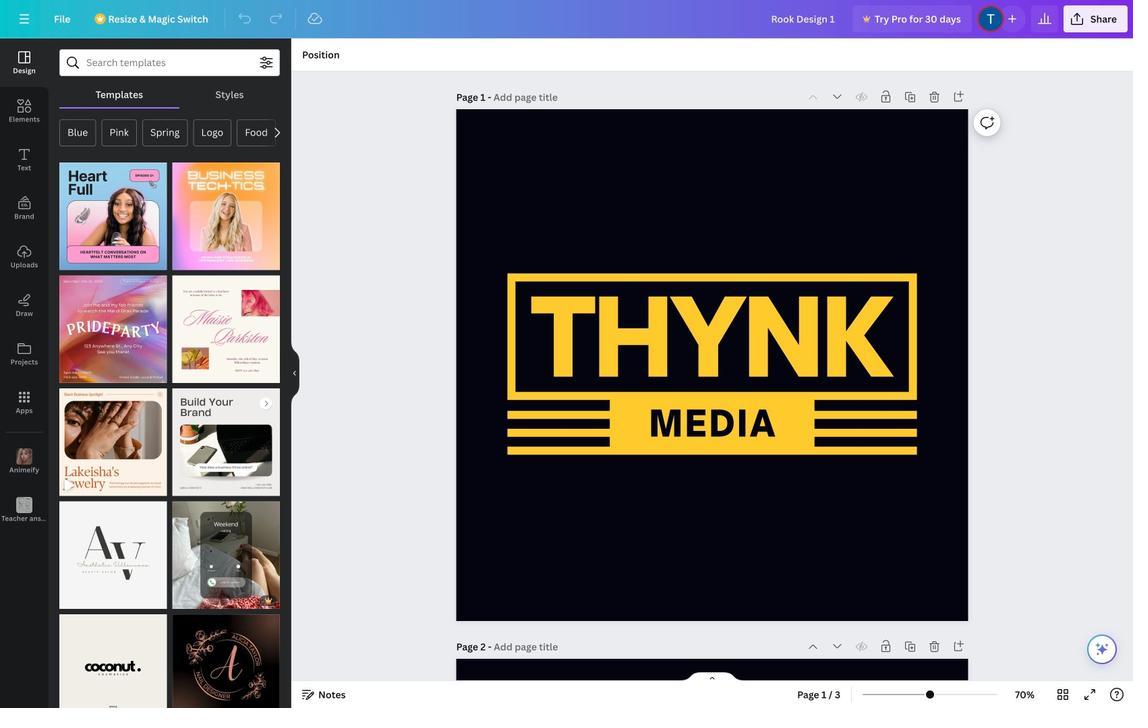 Task type: describe. For each thing, give the bounding box(es) containing it.
rose gold elegant monogram floral circular logo group
[[172, 615, 280, 708]]

orange pink purple soft gradients & gloss tech & business podcast cover group
[[172, 154, 280, 270]]

show pages image
[[680, 672, 745, 683]]

happy world pride square invitation in pink purple white photocentric style image
[[59, 276, 167, 383]]

side panel tab list
[[0, 38, 49, 535]]

canva assistant image
[[1094, 642, 1110, 658]]

hide image
[[291, 341, 300, 406]]

pastel blue pastel pink soft gradients & gloss self-help podcast cover group
[[59, 154, 167, 270]]

grey brown minimal social media & ux/ui tips square carousel instagram post group
[[172, 389, 280, 496]]

black and white aesthetic minimalist modern simple typography coconut cosmetics logo image
[[59, 615, 167, 708]]

0 vertical spatial page title text field
[[494, 90, 559, 104]]

education and awareness instagram post in cream dark orange clean corporate style group
[[59, 389, 167, 496]]



Task type: vqa. For each thing, say whether or not it's contained in the screenshot.
Orange Pink Purple Soft Gradients & Gloss Tech & business Podcast Cover group
yes



Task type: locate. For each thing, give the bounding box(es) containing it.
weekend calling ui instagram post group
[[172, 502, 280, 609]]

Design title text field
[[761, 5, 847, 32]]

1 vertical spatial page title text field
[[494, 640, 559, 654]]

black and white aesthetic minimalist modern simple typography coconut cosmetics logo group
[[59, 615, 167, 708]]

main menu bar
[[0, 0, 1133, 38]]

Page title text field
[[494, 90, 559, 104], [494, 640, 559, 654]]

weekend calling ui instagram post image
[[172, 502, 280, 609]]

black & white minimalist aesthetic initials font logo image
[[59, 502, 167, 609]]

wedding invitation in beige peach magenta classy calligraphy style image
[[172, 276, 280, 383]]

Search templates search field
[[86, 50, 253, 76]]



